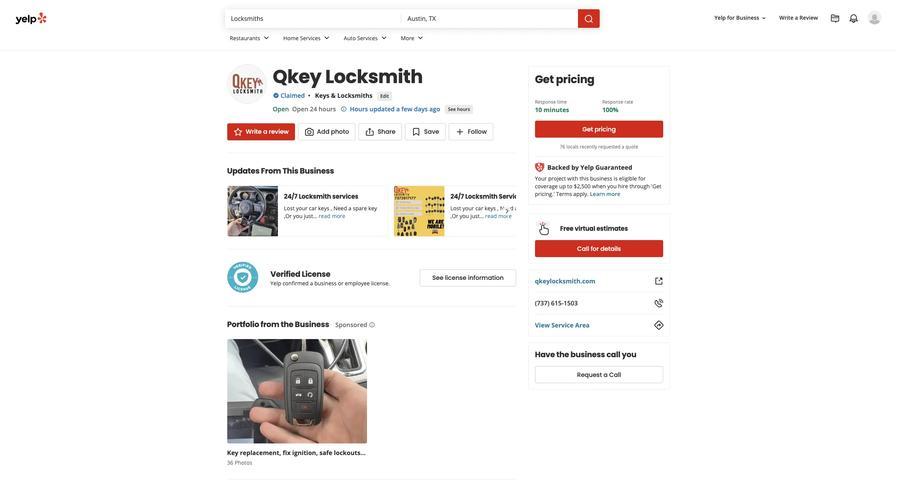Task type: describe. For each thing, give the bounding box(es) containing it.
see for see hours
[[448, 106, 456, 113]]

yelp inside button
[[715, 14, 726, 21]]

search image
[[584, 14, 594, 23]]

read for services
[[319, 213, 331, 220]]

write for write a review
[[246, 128, 262, 137]]

updated
[[370, 105, 395, 114]]

auto
[[344, 34, 356, 42]]

review
[[269, 128, 289, 137]]

this
[[283, 166, 298, 177]]

76
[[560, 144, 566, 150]]

hire
[[619, 183, 629, 190]]

16 info v2 image inside the info alert
[[341, 106, 347, 112]]

call
[[607, 350, 621, 361]]

a inside write a review link
[[263, 128, 267, 137]]

updates
[[227, 166, 260, 177]]

36
[[227, 460, 233, 467]]

spare for services
[[520, 205, 534, 212]]

business for portfolio from the business
[[295, 320, 329, 331]]

24 share v2 image
[[365, 128, 375, 137]]

key for services
[[369, 205, 377, 212]]

615-
[[552, 299, 564, 308]]

lost for 24/7 locksmith services
[[451, 205, 461, 212]]

business logo image
[[227, 64, 267, 104]]

locksmith for 24/7 locksmith services
[[299, 193, 331, 202]]

save button
[[405, 124, 446, 141]]

24 star v2 image
[[233, 128, 243, 137]]

recently
[[580, 144, 598, 150]]

more for 24/7 locksmith services
[[498, 213, 512, 220]]

services inside updates from this business element
[[499, 193, 525, 202]]

request a call
[[578, 371, 622, 380]]

'get
[[652, 183, 662, 190]]

see hours link
[[445, 105, 473, 114]]

write for write a review
[[780, 14, 794, 21]]

free virtual estimates
[[561, 224, 628, 233]]

qkey
[[273, 64, 322, 90]]

pricing inside "button"
[[595, 125, 616, 134]]

,or for 24/7 locksmith services
[[284, 213, 292, 220]]

view
[[535, 322, 550, 330]]

have the business call you
[[535, 350, 637, 361]]

see license information button
[[420, 270, 516, 287]]

0 vertical spatial get pricing
[[535, 72, 595, 87]]

view service area link
[[535, 322, 590, 330]]

business for updates from this business
[[300, 166, 334, 177]]

locks
[[470, 449, 486, 458]]

24/7 for 24/7 locksmith services
[[284, 193, 298, 202]]

&
[[331, 91, 336, 100]]

24 chevron down v2 image for more
[[416, 33, 425, 43]]

1 lockouts, from the left
[[334, 449, 362, 458]]

updates from this business
[[227, 166, 334, 177]]

home
[[283, 34, 299, 42]]

to
[[568, 183, 573, 190]]

is
[[614, 175, 618, 182]]

more for 24/7 locksmith services
[[332, 213, 345, 220]]

restaurants link
[[224, 28, 277, 50]]

user actions element
[[709, 10, 893, 57]]

a inside request a call button
[[604, 371, 608, 380]]

view service area
[[535, 322, 590, 330]]

apply.
[[574, 191, 589, 198]]

24/7 locksmith services
[[451, 193, 525, 202]]

info alert
[[341, 105, 440, 114]]

services for auto services
[[357, 34, 378, 42]]

pricing.'
[[535, 191, 555, 198]]

or
[[338, 280, 344, 287]]

0 vertical spatial the
[[281, 320, 294, 331]]

yelp for business button
[[712, 11, 770, 25]]

24/7 for 24/7 locksmith services
[[451, 193, 464, 202]]

1 horizontal spatial the
[[557, 350, 569, 361]]

locksmiths
[[337, 91, 373, 100]]

10
[[535, 106, 542, 114]]

for for business
[[728, 14, 735, 21]]

estimates
[[597, 224, 628, 233]]

locksmith for qkey locksmith
[[325, 64, 423, 90]]

1 open from the left
[[273, 105, 289, 114]]

more
[[401, 34, 415, 42]]

yelp for license
[[271, 280, 281, 287]]

need for services
[[334, 205, 347, 212]]

24 add v2 image
[[456, 128, 465, 137]]

hours
[[350, 105, 368, 114]]

24
[[310, 105, 317, 114]]

quote
[[626, 144, 639, 150]]

follow
[[468, 128, 487, 137]]

when
[[593, 183, 606, 190]]

hours updated a few days ago
[[350, 105, 440, 114]]

lost your car keys , need a spare key ,or you just… for services
[[451, 205, 544, 220]]

backed
[[548, 163, 570, 172]]

home services
[[283, 34, 321, 42]]

keys & locksmiths
[[315, 91, 373, 100]]

24 chevron down v2 image for home services
[[322, 33, 332, 43]]

projects image
[[831, 14, 840, 23]]

a inside the verified license yelp confirmed a business or employee license.
[[310, 280, 313, 287]]

confirmed
[[283, 280, 309, 287]]

notifications image
[[849, 14, 859, 23]]

business inside your project with this business is eligible for coverage up to $2,500 when you hire through 'get pricing.' terms apply.
[[591, 175, 613, 182]]

,or for 24/7 locksmith services
[[451, 213, 458, 220]]

2 open from the left
[[292, 105, 308, 114]]

backed by yelp guaranteed
[[548, 163, 633, 172]]

call for details button
[[535, 241, 664, 258]]

get inside get pricing "button"
[[583, 125, 593, 134]]

response for 10
[[535, 99, 556, 105]]

business inside button
[[737, 14, 760, 21]]

call for details
[[578, 245, 621, 254]]

safe
[[320, 449, 333, 458]]

qkeylocksmith.com link
[[535, 277, 596, 286]]

24 chevron down v2 image for auto services
[[379, 33, 389, 43]]

edit button
[[377, 92, 392, 101]]

updates from this business element
[[215, 153, 554, 237]]

verified
[[271, 269, 300, 280]]

coverage
[[535, 183, 558, 190]]

services
[[332, 193, 359, 202]]

with
[[568, 175, 579, 182]]

ago
[[430, 105, 440, 114]]

edit
[[380, 93, 389, 100]]

review
[[800, 14, 818, 21]]

read more for services
[[319, 213, 345, 220]]

2 vertical spatial business
[[571, 350, 605, 361]]

24 external link v2 image
[[654, 277, 664, 286]]

up
[[560, 183, 566, 190]]

from
[[261, 320, 279, 331]]

business inside the verified license yelp confirmed a business or employee license.
[[315, 280, 337, 287]]

2 commercial from the left
[[432, 449, 468, 458]]

write a review
[[780, 14, 818, 21]]

response rate 100%
[[603, 99, 634, 114]]

details
[[601, 245, 621, 254]]

100%
[[603, 106, 619, 114]]

response time 10 minutes
[[535, 99, 570, 114]]

by
[[572, 163, 579, 172]]

car for services
[[476, 205, 483, 212]]

locksmith for 24/7 locksmith services
[[465, 193, 498, 202]]

for inside your project with this business is eligible for coverage up to $2,500 when you hire through 'get pricing.' terms apply.
[[639, 175, 646, 182]]

24 phone v2 image
[[654, 299, 664, 308]]

claimed
[[281, 91, 305, 100]]

portfolio
[[227, 320, 259, 331]]

0 vertical spatial call
[[578, 245, 590, 254]]

service
[[552, 322, 574, 330]]

24 save outline v2 image
[[412, 128, 421, 137]]

your for 24/7 locksmith services
[[463, 205, 474, 212]]

, for services
[[331, 205, 332, 212]]



Task type: locate. For each thing, give the bounding box(es) containing it.
response
[[535, 99, 556, 105], [603, 99, 624, 105]]

0 horizontal spatial none field
[[231, 14, 395, 23]]

auto services link
[[338, 28, 395, 50]]

response inside response time 10 minutes
[[535, 99, 556, 105]]

response up 10
[[535, 99, 556, 105]]

pricing up requested
[[595, 125, 616, 134]]

employee
[[345, 280, 370, 287]]

24 chevron down v2 image inside auto services link
[[379, 33, 389, 43]]

1 horizontal spatial more
[[498, 213, 512, 220]]

0 horizontal spatial yelp
[[271, 280, 281, 287]]

16 info v2 image inside portfolio from the business element
[[369, 322, 375, 329]]

car
[[309, 205, 317, 212], [476, 205, 483, 212]]

1 vertical spatial call
[[610, 371, 622, 380]]

keys for services
[[318, 205, 330, 212]]

1 horizontal spatial spare
[[520, 205, 534, 212]]

need down services
[[334, 205, 347, 212]]

see left license on the bottom
[[432, 274, 444, 283]]

1 horizontal spatial 24 chevron down v2 image
[[379, 33, 389, 43]]

1 , from the left
[[331, 205, 332, 212]]

0 horizontal spatial lost
[[284, 205, 295, 212]]

16 info v2 image down keys & locksmiths link
[[341, 106, 347, 112]]

1 24/7 from the left
[[284, 193, 298, 202]]

1 vertical spatial the
[[557, 350, 569, 361]]

0 horizontal spatial car
[[309, 205, 317, 212]]

2 vertical spatial business
[[295, 320, 329, 331]]

1 response from the left
[[535, 99, 556, 105]]

0 horizontal spatial just…
[[304, 213, 317, 220]]

1 need from the left
[[334, 205, 347, 212]]

services right home on the top of page
[[300, 34, 321, 42]]

yelp for by
[[581, 163, 594, 172]]

none field near
[[408, 14, 572, 23]]

0 horizontal spatial get
[[535, 72, 554, 87]]

0 horizontal spatial lockouts,
[[334, 449, 362, 458]]

2 car from the left
[[476, 205, 483, 212]]

write right 24 star v2 icon
[[246, 128, 262, 137]]

2 need from the left
[[500, 205, 514, 212]]

76 locals recently requested a quote
[[560, 144, 639, 150]]

0 horizontal spatial ,or
[[284, 213, 292, 220]]

requested
[[599, 144, 621, 150]]

1 vertical spatial write
[[246, 128, 262, 137]]

1 horizontal spatial your
[[463, 205, 474, 212]]

0 horizontal spatial keys
[[318, 205, 330, 212]]

2 lockouts, from the left
[[402, 449, 430, 458]]

1 horizontal spatial car
[[476, 205, 483, 212]]

2 , from the left
[[497, 205, 499, 212]]

just… for services
[[304, 213, 317, 220]]

read down 24/7 locksmith services
[[319, 213, 331, 220]]

none field find
[[231, 14, 395, 23]]

write inside user actions element
[[780, 14, 794, 21]]

read for services
[[485, 213, 497, 220]]

0 horizontal spatial lost your car keys , need a spare key ,or you just…
[[284, 205, 377, 220]]

get pricing inside get pricing "button"
[[583, 125, 616, 134]]

1 horizontal spatial yelp
[[581, 163, 594, 172]]

24 camera v2 image
[[305, 128, 314, 137]]

1 horizontal spatial ,
[[497, 205, 499, 212]]

0 horizontal spatial pricing
[[556, 72, 595, 87]]

0 horizontal spatial your
[[296, 205, 308, 212]]

call down virtual at the top of the page
[[578, 245, 590, 254]]

see
[[448, 106, 456, 113], [432, 274, 444, 283]]

commercial
[[364, 449, 400, 458], [432, 449, 468, 458]]

0 vertical spatial business
[[591, 175, 613, 182]]

more link
[[395, 28, 432, 50]]

open
[[273, 105, 289, 114], [292, 105, 308, 114]]

open open 24 hours
[[273, 105, 336, 114]]

, down 24/7 locksmith services
[[331, 205, 332, 212]]

previous image
[[232, 207, 240, 216]]

auto services
[[344, 34, 378, 42]]

your
[[535, 175, 547, 182]]

response up 100%
[[603, 99, 624, 105]]

get up recently
[[583, 125, 593, 134]]

0 horizontal spatial 24/7
[[284, 193, 298, 202]]

2 lost your car keys , need a spare key ,or you just… from the left
[[451, 205, 544, 220]]

2 horizontal spatial for
[[728, 14, 735, 21]]

yelp inside the verified license yelp confirmed a business or employee license.
[[271, 280, 281, 287]]

key replacement, fix ignition, safe lockouts, commercial lockouts, commercial locks 36 photos
[[227, 449, 486, 467]]

1 horizontal spatial open
[[292, 105, 308, 114]]

Near text field
[[408, 14, 572, 23]]

2 keys from the left
[[485, 205, 496, 212]]

1 read more from the left
[[319, 213, 345, 220]]

1 horizontal spatial none field
[[408, 14, 572, 23]]

for inside call for details button
[[591, 245, 599, 254]]

24 chevron down v2 image right more at the left of page
[[416, 33, 425, 43]]

1 horizontal spatial see
[[448, 106, 456, 113]]

24/7 locksmith services
[[284, 193, 359, 202]]

next image
[[503, 207, 511, 216]]

2 vertical spatial for
[[591, 245, 599, 254]]

, for services
[[497, 205, 499, 212]]

24 chevron down v2 image inside restaurants link
[[262, 33, 271, 43]]

more down services
[[332, 213, 345, 220]]

0 horizontal spatial for
[[591, 245, 599, 254]]

license
[[302, 269, 331, 280]]

0 vertical spatial pricing
[[556, 72, 595, 87]]

read more for services
[[485, 213, 512, 220]]

1 vertical spatial get
[[583, 125, 593, 134]]

1 vertical spatial pricing
[[595, 125, 616, 134]]

lost your car keys , need a spare key ,or you just… for services
[[284, 205, 377, 220]]

just…
[[304, 213, 317, 220], [471, 213, 484, 220]]

24/7 locksmith services image
[[394, 186, 444, 237]]

1 horizontal spatial ,or
[[451, 213, 458, 220]]

24 chevron down v2 image
[[262, 33, 271, 43], [379, 33, 389, 43]]

for for details
[[591, 245, 599, 254]]

learn
[[591, 191, 605, 198]]

0 vertical spatial get
[[535, 72, 554, 87]]

2 24/7 from the left
[[451, 193, 464, 202]]

write left review
[[780, 14, 794, 21]]

get pricing up time
[[535, 72, 595, 87]]

1 horizontal spatial commercial
[[432, 449, 468, 458]]

key for services
[[535, 205, 544, 212]]

1 24 chevron down v2 image from the left
[[262, 33, 271, 43]]

1 horizontal spatial lockouts,
[[402, 449, 430, 458]]

1 vertical spatial for
[[639, 175, 646, 182]]

services for home services
[[300, 34, 321, 42]]

car for services
[[309, 205, 317, 212]]

need for services
[[500, 205, 514, 212]]

see right ago
[[448, 106, 456, 113]]

, left next icon
[[497, 205, 499, 212]]

services up next icon
[[499, 193, 525, 202]]

0 horizontal spatial read
[[319, 213, 331, 220]]

1 none field from the left
[[231, 14, 395, 23]]

a inside the info alert
[[396, 105, 400, 114]]

response inside "response rate 100%"
[[603, 99, 624, 105]]

2 lost from the left
[[451, 205, 461, 212]]

free
[[561, 224, 574, 233]]

16 info v2 image
[[341, 106, 347, 112], [369, 322, 375, 329]]

hours
[[319, 105, 336, 114], [457, 106, 470, 113]]

get up response time 10 minutes in the right of the page
[[535, 72, 554, 87]]

guaranteed
[[596, 163, 633, 172]]

2 spare from the left
[[520, 205, 534, 212]]

project
[[549, 175, 566, 182]]

see license information
[[432, 274, 504, 283]]

sponsored
[[336, 321, 367, 330]]

read more
[[319, 213, 345, 220], [485, 213, 512, 220]]

replacement,
[[240, 449, 281, 458]]

1 24 chevron down v2 image from the left
[[322, 33, 332, 43]]

2 horizontal spatial more
[[607, 191, 621, 198]]

terms
[[557, 191, 572, 198]]

2 key from the left
[[535, 205, 544, 212]]

pricing
[[556, 72, 595, 87], [595, 125, 616, 134]]

portfolio from the business element
[[215, 307, 521, 468]]

spare
[[353, 205, 367, 212], [520, 205, 534, 212]]

24 directions v2 image
[[654, 321, 664, 330]]

1 horizontal spatial 24/7
[[451, 193, 464, 202]]

0 vertical spatial write
[[780, 14, 794, 21]]

1 car from the left
[[309, 205, 317, 212]]

business up 'request' in the right of the page
[[571, 350, 605, 361]]

1 horizontal spatial key
[[535, 205, 544, 212]]

0 horizontal spatial spare
[[353, 205, 367, 212]]

2 your from the left
[[463, 205, 474, 212]]

see inside 'button'
[[432, 274, 444, 283]]

None search field
[[225, 9, 601, 28]]

(737)
[[535, 299, 550, 308]]

see hours
[[448, 106, 470, 113]]

0 horizontal spatial services
[[300, 34, 321, 42]]

your
[[296, 205, 308, 212], [463, 205, 474, 212]]

0 horizontal spatial ,
[[331, 205, 332, 212]]

days
[[414, 105, 428, 114]]

0 horizontal spatial 24 chevron down v2 image
[[322, 33, 332, 43]]

1 horizontal spatial 16 info v2 image
[[369, 322, 375, 329]]

24 chevron down v2 image inside home services link
[[322, 33, 332, 43]]

1 vertical spatial yelp
[[581, 163, 594, 172]]

write a review
[[246, 128, 289, 137]]

2 ,or from the left
[[451, 213, 458, 220]]

business left or
[[315, 280, 337, 287]]

the right from
[[281, 320, 294, 331]]

call
[[578, 245, 590, 254], [610, 371, 622, 380]]

0 vertical spatial for
[[728, 14, 735, 21]]

more
[[607, 191, 621, 198], [332, 213, 345, 220], [498, 213, 512, 220]]

you inside your project with this business is eligible for coverage up to $2,500 when you hire through 'get pricing.' terms apply.
[[608, 183, 617, 190]]

0 horizontal spatial commercial
[[364, 449, 400, 458]]

1 horizontal spatial pricing
[[595, 125, 616, 134]]

open left 24
[[292, 105, 308, 114]]

1 horizontal spatial services
[[357, 34, 378, 42]]

1 horizontal spatial need
[[500, 205, 514, 212]]

0 horizontal spatial open
[[273, 105, 289, 114]]

1 lost your car keys , need a spare key ,or you just… from the left
[[284, 205, 377, 220]]

0 horizontal spatial the
[[281, 320, 294, 331]]

business up when
[[591, 175, 613, 182]]

time
[[558, 99, 567, 105]]

24 chevron down v2 image right the restaurants
[[262, 33, 271, 43]]

get pricing button
[[535, 121, 664, 138]]

license
[[445, 274, 467, 283]]

2 horizontal spatial yelp
[[715, 14, 726, 21]]

photo
[[331, 128, 349, 137]]

None field
[[231, 14, 395, 23], [408, 14, 572, 23]]

verified license yelp confirmed a business or employee license.
[[271, 269, 390, 287]]

open down 16 claim filled v2 icon
[[273, 105, 289, 114]]

add photo
[[317, 128, 349, 137]]

0 horizontal spatial 16 info v2 image
[[341, 106, 347, 112]]

need down 24/7 locksmith services
[[500, 205, 514, 212]]

more down 24/7 locksmith services
[[498, 213, 512, 220]]

1 vertical spatial see
[[432, 274, 444, 283]]

2 none field from the left
[[408, 14, 572, 23]]

services
[[300, 34, 321, 42], [357, 34, 378, 42], [499, 193, 525, 202]]

1 horizontal spatial read more
[[485, 213, 512, 220]]

1 lost from the left
[[284, 205, 295, 212]]

1 horizontal spatial lost
[[451, 205, 461, 212]]

0 horizontal spatial 24 chevron down v2 image
[[262, 33, 271, 43]]

response for 100%
[[603, 99, 624, 105]]

you
[[608, 183, 617, 190], [293, 213, 303, 220], [460, 213, 469, 220], [622, 350, 637, 361]]

1 vertical spatial business
[[315, 280, 337, 287]]

1 horizontal spatial keys
[[485, 205, 496, 212]]

2 vertical spatial yelp
[[271, 280, 281, 287]]

24 chevron down v2 image
[[322, 33, 332, 43], [416, 33, 425, 43]]

16 claim filled v2 image
[[273, 93, 279, 99]]

add photo link
[[298, 124, 356, 141]]

1 horizontal spatial 24 chevron down v2 image
[[416, 33, 425, 43]]

for inside yelp for business button
[[728, 14, 735, 21]]

0 horizontal spatial response
[[535, 99, 556, 105]]

2 response from the left
[[603, 99, 624, 105]]

1 horizontal spatial lost your car keys , need a spare key ,or you just…
[[451, 205, 544, 220]]

2 read from the left
[[485, 213, 497, 220]]

just… for services
[[471, 213, 484, 220]]

lost your car keys , need a spare key ,or you just…
[[284, 205, 377, 220], [451, 205, 544, 220]]

16 info v2 image right the sponsored
[[369, 322, 375, 329]]

have
[[535, 350, 555, 361]]

for left details
[[591, 245, 599, 254]]

need
[[334, 205, 347, 212], [500, 205, 514, 212]]

1 just… from the left
[[304, 213, 317, 220]]

1 horizontal spatial read
[[485, 213, 497, 220]]

1 commercial from the left
[[364, 449, 400, 458]]

get pricing up 76 locals recently requested a quote at the right of page
[[583, 125, 616, 134]]

2 24 chevron down v2 image from the left
[[379, 33, 389, 43]]

this
[[580, 175, 589, 182]]

restaurants
[[230, 34, 260, 42]]

1 horizontal spatial hours
[[457, 106, 470, 113]]

1 vertical spatial 16 info v2 image
[[369, 322, 375, 329]]

qkeylocksmith.com
[[535, 277, 596, 286]]

24/7
[[284, 193, 298, 202], [451, 193, 464, 202]]

24/7 locksmith services image
[[228, 186, 278, 237]]

1 key from the left
[[369, 205, 377, 212]]

0 vertical spatial 16 info v2 image
[[341, 106, 347, 112]]

yelp for business
[[715, 14, 760, 21]]

ignition,
[[292, 449, 318, 458]]

hours up 24 add v2 image
[[457, 106, 470, 113]]

call down call
[[610, 371, 622, 380]]

a inside write a review link
[[795, 14, 799, 21]]

information
[[468, 274, 504, 283]]

2 24 chevron down v2 image from the left
[[416, 33, 425, 43]]

1 horizontal spatial call
[[610, 371, 622, 380]]

2 horizontal spatial services
[[499, 193, 525, 202]]

for up through
[[639, 175, 646, 182]]

few
[[402, 105, 413, 114]]

christina o. image
[[868, 10, 882, 24]]

the right have
[[557, 350, 569, 361]]

0 horizontal spatial write
[[246, 128, 262, 137]]

keys
[[318, 205, 330, 212], [485, 205, 496, 212]]

pricing up time
[[556, 72, 595, 87]]

your for 24/7 locksmith services
[[296, 205, 308, 212]]

1 vertical spatial get pricing
[[583, 125, 616, 134]]

0 horizontal spatial read more
[[319, 213, 345, 220]]

write a review link
[[227, 124, 295, 141]]

spare right next icon
[[520, 205, 534, 212]]

business categories element
[[224, 28, 882, 50]]

2 just… from the left
[[471, 213, 484, 220]]

key
[[227, 449, 238, 458]]

home services link
[[277, 28, 338, 50]]

learn more link
[[591, 191, 621, 198]]

write a review link
[[777, 11, 822, 25]]

0 vertical spatial business
[[737, 14, 760, 21]]

0 vertical spatial yelp
[[715, 14, 726, 21]]

1 vertical spatial business
[[300, 166, 334, 177]]

area
[[576, 322, 590, 330]]

for left 16 chevron down v2 icon on the top
[[728, 14, 735, 21]]

1 your from the left
[[296, 205, 308, 212]]

spare for services
[[353, 205, 367, 212]]

for
[[728, 14, 735, 21], [639, 175, 646, 182], [591, 245, 599, 254]]

see for see license information
[[432, 274, 444, 283]]

24 chevron down v2 image left auto
[[322, 33, 332, 43]]

minutes
[[544, 106, 570, 114]]

1 ,or from the left
[[284, 213, 292, 220]]

2 read more from the left
[[485, 213, 512, 220]]

0 horizontal spatial more
[[332, 213, 345, 220]]

0 horizontal spatial see
[[432, 274, 444, 283]]

1 horizontal spatial just…
[[471, 213, 484, 220]]

lost
[[284, 205, 295, 212], [451, 205, 461, 212]]

1 spare from the left
[[353, 205, 367, 212]]

1 horizontal spatial response
[[603, 99, 624, 105]]

share button
[[359, 124, 402, 141]]

more down hire
[[607, 191, 621, 198]]

keys
[[315, 91, 330, 100]]

0 horizontal spatial key
[[369, 205, 377, 212]]

24 chevron down v2 image right auto services
[[379, 33, 389, 43]]

1 keys from the left
[[318, 205, 330, 212]]

24 chevron down v2 image for restaurants
[[262, 33, 271, 43]]

license.
[[371, 280, 390, 287]]

portfolio from the business
[[227, 320, 329, 331]]

spare down services
[[353, 205, 367, 212]]

1 read from the left
[[319, 213, 331, 220]]

get
[[535, 72, 554, 87], [583, 125, 593, 134]]

read left next icon
[[485, 213, 497, 220]]

1 horizontal spatial get
[[583, 125, 593, 134]]

0 horizontal spatial call
[[578, 245, 590, 254]]

hours right 24
[[319, 105, 336, 114]]

lost for 24/7 locksmith services
[[284, 205, 295, 212]]

24 chevron down v2 image inside more link
[[416, 33, 425, 43]]

0 horizontal spatial hours
[[319, 105, 336, 114]]

0 horizontal spatial need
[[334, 205, 347, 212]]

0 vertical spatial see
[[448, 106, 456, 113]]

16 chevron down v2 image
[[761, 15, 767, 21]]

eligible
[[620, 175, 637, 182]]

keys for services
[[485, 205, 496, 212]]

1 horizontal spatial write
[[780, 14, 794, 21]]

Find text field
[[231, 14, 395, 23]]

write
[[780, 14, 794, 21], [246, 128, 262, 137]]

services right auto
[[357, 34, 378, 42]]

1 horizontal spatial for
[[639, 175, 646, 182]]

$2,500
[[574, 183, 591, 190]]



Task type: vqa. For each thing, say whether or not it's contained in the screenshot.
3rd 24 chevron down v2 icon from the left
yes



